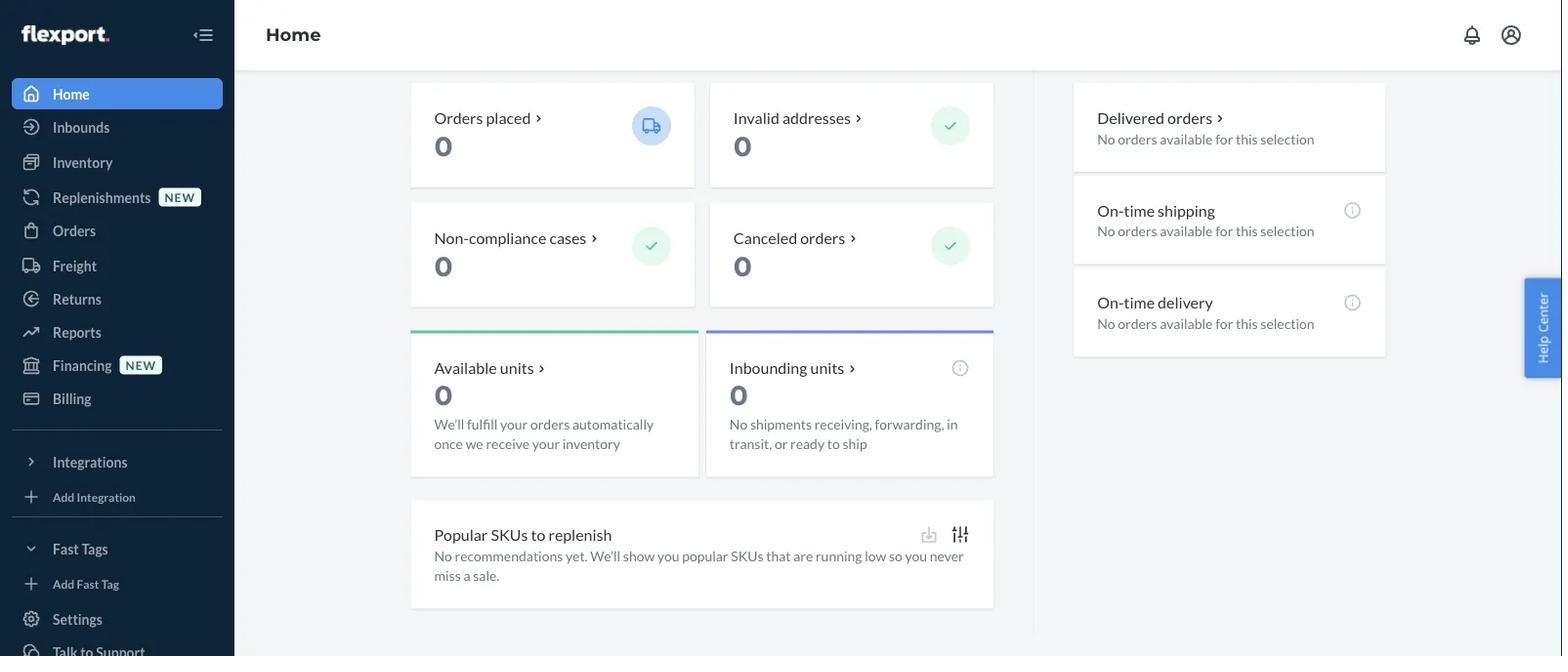 Task type: describe. For each thing, give the bounding box(es) containing it.
addresses
[[782, 108, 851, 127]]

0 for canceled
[[734, 250, 752, 284]]

1 vertical spatial home
[[53, 85, 90, 102]]

tag
[[101, 577, 119, 591]]

invalid
[[734, 108, 779, 127]]

receiving,
[[815, 417, 872, 433]]

so
[[889, 548, 903, 565]]

replenish
[[549, 526, 612, 545]]

fulfill
[[467, 417, 498, 433]]

0 vertical spatial your
[[500, 417, 528, 433]]

new for financing
[[126, 358, 156, 372]]

new for replenishments
[[165, 190, 195, 204]]

1 this from the top
[[1236, 131, 1258, 147]]

we'll inside 0 we'll fulfill your orders automatically once we receive your inventory
[[434, 417, 464, 433]]

time for delivery
[[1124, 294, 1155, 313]]

this for shipping
[[1236, 223, 1258, 240]]

show
[[623, 548, 655, 565]]

fast inside dropdown button
[[53, 541, 79, 557]]

units for inbounding units
[[810, 359, 844, 378]]

orders down the 'delivered'
[[1118, 131, 1157, 147]]

placed
[[486, 108, 531, 127]]

low
[[865, 548, 886, 565]]

0 for invalid
[[734, 130, 752, 163]]

this for delivery
[[1236, 316, 1258, 333]]

no recommendations yet. we'll show you popular skus that are running low so you never miss a sale.
[[434, 548, 964, 585]]

2 you from the left
[[905, 548, 927, 565]]

available units
[[434, 359, 534, 378]]

no for on-time delivery
[[1097, 316, 1115, 333]]

no for on-time shipping
[[1097, 223, 1115, 240]]

available for shipping
[[1160, 223, 1213, 240]]

never
[[930, 548, 964, 565]]

automatically
[[572, 417, 654, 433]]

canceled orders
[[734, 228, 845, 248]]

invalid addresses
[[734, 108, 851, 127]]

or
[[775, 436, 788, 453]]

for for on-time delivery
[[1215, 316, 1233, 333]]

no for popular skus to replenish
[[434, 548, 452, 565]]

add integration link
[[12, 486, 223, 509]]

orders for orders placed
[[434, 108, 483, 127]]

0 inside 0 we'll fulfill your orders automatically once we receive your inventory
[[434, 379, 453, 412]]

financing
[[53, 357, 112, 374]]

popular skus to replenish
[[434, 526, 612, 545]]

compliance
[[469, 228, 546, 248]]

on-time delivery
[[1097, 294, 1213, 313]]

0 for non-
[[434, 250, 453, 284]]

freight link
[[12, 250, 223, 281]]

inbounds link
[[12, 111, 223, 143]]

sale.
[[473, 568, 500, 585]]

to inside 0 no shipments receiving, forwarding, in transit, or ready to ship
[[827, 436, 840, 453]]

reports
[[53, 324, 101, 340]]

add for add integration
[[53, 490, 74, 504]]

inventory
[[53, 154, 113, 170]]

1 horizontal spatial home link
[[266, 24, 321, 46]]

add fast tag link
[[12, 573, 223, 596]]

no down the 'delivered'
[[1097, 131, 1115, 147]]

flexport logo image
[[21, 25, 109, 45]]

help center
[[1534, 293, 1552, 364]]

orders link
[[12, 215, 223, 246]]

1 vertical spatial fast
[[77, 577, 99, 591]]

a
[[464, 568, 470, 585]]

orders right canceled
[[800, 228, 845, 248]]

ready
[[790, 436, 825, 453]]

add integration
[[53, 490, 136, 504]]

1 horizontal spatial your
[[532, 436, 560, 453]]

popular
[[434, 526, 488, 545]]

miss
[[434, 568, 461, 585]]

tags
[[82, 541, 108, 557]]

inbounding
[[730, 359, 807, 378]]

non-compliance cases
[[434, 228, 586, 248]]

for for on-time shipping
[[1215, 223, 1233, 240]]

replenishments
[[53, 189, 151, 206]]

available
[[434, 359, 497, 378]]



Task type: locate. For each thing, give the bounding box(es) containing it.
fast tags
[[53, 541, 108, 557]]

cases
[[549, 228, 586, 248]]

available for delivery
[[1160, 316, 1213, 333]]

no down on-time delivery
[[1097, 316, 1115, 333]]

freight
[[53, 257, 97, 274]]

on-time shipping
[[1097, 201, 1215, 220]]

0 down canceled
[[734, 250, 752, 284]]

1 units from the left
[[500, 359, 534, 378]]

help
[[1534, 336, 1552, 364]]

your right "receive" at the left of the page
[[532, 436, 560, 453]]

0
[[434, 130, 453, 163], [734, 130, 752, 163], [434, 250, 453, 284], [734, 250, 752, 284], [434, 379, 453, 412], [730, 379, 748, 412]]

selection
[[1261, 131, 1315, 147], [1261, 223, 1315, 240], [1261, 316, 1315, 333]]

delivered orders
[[1097, 108, 1213, 127]]

0 horizontal spatial we'll
[[434, 417, 464, 433]]

fast tags button
[[12, 533, 223, 565]]

popular
[[682, 548, 728, 565]]

time left shipping
[[1124, 201, 1155, 220]]

skus inside no recommendations yet. we'll show you popular skus that are running low so you never miss a sale.
[[731, 548, 763, 565]]

home up inbounds
[[53, 85, 90, 102]]

2 selection from the top
[[1261, 223, 1315, 240]]

0 vertical spatial home link
[[266, 24, 321, 46]]

integrations button
[[12, 446, 223, 478]]

0 down available
[[434, 379, 453, 412]]

no orders available for this selection down delivered orders button
[[1097, 131, 1315, 147]]

delivery
[[1158, 294, 1213, 313]]

delivered
[[1097, 108, 1165, 127]]

yet.
[[566, 548, 588, 565]]

time
[[1124, 201, 1155, 220], [1124, 294, 1155, 313]]

0 down inbounding
[[730, 379, 748, 412]]

we'll up once
[[434, 417, 464, 433]]

2 vertical spatial selection
[[1261, 316, 1315, 333]]

new
[[165, 190, 195, 204], [126, 358, 156, 372]]

you
[[657, 548, 679, 565], [905, 548, 927, 565]]

1 vertical spatial for
[[1215, 223, 1233, 240]]

1 for from the top
[[1215, 131, 1233, 147]]

no inside 0 no shipments receiving, forwarding, in transit, or ready to ship
[[730, 417, 748, 433]]

1 time from the top
[[1124, 201, 1155, 220]]

1 horizontal spatial you
[[905, 548, 927, 565]]

0 horizontal spatial you
[[657, 548, 679, 565]]

close navigation image
[[191, 23, 215, 47]]

orders
[[1168, 108, 1213, 127], [1118, 131, 1157, 147], [1118, 223, 1157, 240], [800, 228, 845, 248], [1118, 316, 1157, 333], [530, 417, 570, 433]]

fast left tags
[[53, 541, 79, 557]]

1 horizontal spatial orders
[[434, 108, 483, 127]]

1 available from the top
[[1160, 131, 1213, 147]]

returns
[[53, 291, 101, 307]]

orders up freight
[[53, 222, 96, 239]]

1 on- from the top
[[1097, 201, 1124, 220]]

0 vertical spatial home
[[266, 24, 321, 46]]

inbounds
[[53, 119, 110, 135]]

1 vertical spatial this
[[1236, 223, 1258, 240]]

1 you from the left
[[657, 548, 679, 565]]

orders inside orders link
[[53, 222, 96, 239]]

1 horizontal spatial we'll
[[590, 548, 621, 565]]

2 available from the top
[[1160, 223, 1213, 240]]

home link
[[266, 24, 321, 46], [12, 78, 223, 109]]

no orders available for this selection for shipping
[[1097, 223, 1315, 240]]

3 for from the top
[[1215, 316, 1233, 333]]

orders placed
[[434, 108, 531, 127]]

home link up inbounds link
[[12, 78, 223, 109]]

0 vertical spatial new
[[165, 190, 195, 204]]

skus
[[491, 526, 528, 545], [731, 548, 763, 565]]

0 down the invalid
[[734, 130, 752, 163]]

0 vertical spatial this
[[1236, 131, 1258, 147]]

2 units from the left
[[810, 359, 844, 378]]

2 for from the top
[[1215, 223, 1233, 240]]

orders inside 0 we'll fulfill your orders automatically once we receive your inventory
[[530, 417, 570, 433]]

orders up inventory
[[530, 417, 570, 433]]

1 vertical spatial to
[[531, 526, 546, 545]]

1 vertical spatial we'll
[[590, 548, 621, 565]]

1 horizontal spatial units
[[810, 359, 844, 378]]

0 vertical spatial add
[[53, 490, 74, 504]]

available
[[1160, 131, 1213, 147], [1160, 223, 1213, 240], [1160, 316, 1213, 333]]

no inside no recommendations yet. we'll show you popular skus that are running low so you never miss a sale.
[[434, 548, 452, 565]]

on- left delivery on the top of the page
[[1097, 294, 1124, 313]]

2 add from the top
[[53, 577, 74, 591]]

fast left tag
[[77, 577, 99, 591]]

home link right close navigation image
[[266, 24, 321, 46]]

delivered orders button
[[1097, 107, 1228, 129]]

0 vertical spatial no orders available for this selection
[[1097, 131, 1315, 147]]

orders for orders
[[53, 222, 96, 239]]

this
[[1236, 131, 1258, 147], [1236, 223, 1258, 240], [1236, 316, 1258, 333]]

0 horizontal spatial home link
[[12, 78, 223, 109]]

that
[[766, 548, 791, 565]]

1 horizontal spatial skus
[[731, 548, 763, 565]]

0 vertical spatial to
[[827, 436, 840, 453]]

integrations
[[53, 454, 128, 470]]

2 time from the top
[[1124, 294, 1155, 313]]

0 vertical spatial fast
[[53, 541, 79, 557]]

you right so
[[905, 548, 927, 565]]

on- for on-time shipping
[[1097, 201, 1124, 220]]

1 vertical spatial on-
[[1097, 294, 1124, 313]]

open account menu image
[[1500, 23, 1523, 47]]

returns link
[[12, 283, 223, 315]]

fast
[[53, 541, 79, 557], [77, 577, 99, 591]]

0 vertical spatial on-
[[1097, 201, 1124, 220]]

inbounding units
[[730, 359, 844, 378]]

on- for on-time delivery
[[1097, 294, 1124, 313]]

home right close navigation image
[[266, 24, 321, 46]]

2 vertical spatial this
[[1236, 316, 1258, 333]]

add up the 'settings' at the left
[[53, 577, 74, 591]]

units for available units
[[500, 359, 534, 378]]

2 no orders available for this selection from the top
[[1097, 223, 1315, 240]]

center
[[1534, 293, 1552, 333]]

no orders available for this selection
[[1097, 131, 1315, 147], [1097, 223, 1315, 240], [1097, 316, 1315, 333]]

3 selection from the top
[[1261, 316, 1315, 333]]

non-
[[434, 228, 469, 248]]

add fast tag
[[53, 577, 119, 591]]

0 for orders
[[434, 130, 453, 163]]

2 on- from the top
[[1097, 294, 1124, 313]]

add left integration
[[53, 490, 74, 504]]

home
[[266, 24, 321, 46], [53, 85, 90, 102]]

0 vertical spatial orders
[[434, 108, 483, 127]]

0 vertical spatial available
[[1160, 131, 1213, 147]]

in
[[947, 417, 958, 433]]

to up recommendations
[[531, 526, 546, 545]]

to left ship
[[827, 436, 840, 453]]

0 vertical spatial skus
[[491, 526, 528, 545]]

available down delivered orders button
[[1160, 131, 1213, 147]]

your
[[500, 417, 528, 433], [532, 436, 560, 453]]

1 vertical spatial home link
[[12, 78, 223, 109]]

settings link
[[12, 604, 223, 635]]

0 vertical spatial we'll
[[434, 417, 464, 433]]

add inside add integration link
[[53, 490, 74, 504]]

1 vertical spatial your
[[532, 436, 560, 453]]

1 horizontal spatial home
[[266, 24, 321, 46]]

0 no shipments receiving, forwarding, in transit, or ready to ship
[[730, 379, 958, 453]]

no up miss
[[434, 548, 452, 565]]

new down reports link at the left of page
[[126, 358, 156, 372]]

reports link
[[12, 317, 223, 348]]

canceled
[[734, 228, 797, 248]]

we
[[466, 436, 483, 453]]

1 vertical spatial selection
[[1261, 223, 1315, 240]]

3 this from the top
[[1236, 316, 1258, 333]]

1 horizontal spatial to
[[827, 436, 840, 453]]

billing link
[[12, 383, 223, 414]]

available down shipping
[[1160, 223, 1213, 240]]

settings
[[53, 611, 103, 628]]

new up orders link
[[165, 190, 195, 204]]

transit,
[[730, 436, 772, 453]]

0 down non-
[[434, 250, 453, 284]]

1 vertical spatial time
[[1124, 294, 1155, 313]]

receive
[[486, 436, 530, 453]]

running
[[816, 548, 862, 565]]

ship
[[843, 436, 867, 453]]

0 vertical spatial time
[[1124, 201, 1155, 220]]

orders right the 'delivered'
[[1168, 108, 1213, 127]]

orders down on-time shipping in the top of the page
[[1118, 223, 1157, 240]]

2 this from the top
[[1236, 223, 1258, 240]]

1 vertical spatial orders
[[53, 222, 96, 239]]

shipments
[[750, 417, 812, 433]]

your up "receive" at the left of the page
[[500, 417, 528, 433]]

inventory
[[562, 436, 620, 453]]

0 inside 0 no shipments receiving, forwarding, in transit, or ready to ship
[[730, 379, 748, 412]]

0 down orders placed
[[434, 130, 453, 163]]

0 horizontal spatial units
[[500, 359, 534, 378]]

inventory link
[[12, 147, 223, 178]]

skus up recommendations
[[491, 526, 528, 545]]

0 vertical spatial selection
[[1261, 131, 1315, 147]]

integration
[[77, 490, 136, 504]]

0 horizontal spatial your
[[500, 417, 528, 433]]

shipping
[[1158, 201, 1215, 220]]

add inside add fast tag link
[[53, 577, 74, 591]]

0 horizontal spatial orders
[[53, 222, 96, 239]]

1 no orders available for this selection from the top
[[1097, 131, 1315, 147]]

no down on-time shipping in the top of the page
[[1097, 223, 1115, 240]]

1 add from the top
[[53, 490, 74, 504]]

you right show
[[657, 548, 679, 565]]

0 vertical spatial for
[[1215, 131, 1233, 147]]

orders down on-time delivery
[[1118, 316, 1157, 333]]

units right available
[[500, 359, 534, 378]]

3 available from the top
[[1160, 316, 1213, 333]]

1 vertical spatial available
[[1160, 223, 1213, 240]]

units up 0 no shipments receiving, forwarding, in transit, or ready to ship
[[810, 359, 844, 378]]

1 vertical spatial no orders available for this selection
[[1097, 223, 1315, 240]]

0 horizontal spatial new
[[126, 358, 156, 372]]

open notifications image
[[1461, 23, 1484, 47]]

selection for on-time shipping
[[1261, 223, 1315, 240]]

forwarding,
[[875, 417, 944, 433]]

are
[[793, 548, 813, 565]]

3 no orders available for this selection from the top
[[1097, 316, 1315, 333]]

for
[[1215, 131, 1233, 147], [1215, 223, 1233, 240], [1215, 316, 1233, 333]]

no orders available for this selection for delivery
[[1097, 316, 1315, 333]]

1 vertical spatial new
[[126, 358, 156, 372]]

help center button
[[1524, 278, 1562, 378]]

no orders available for this selection down delivery on the top of the page
[[1097, 316, 1315, 333]]

0 horizontal spatial to
[[531, 526, 546, 545]]

0 horizontal spatial home
[[53, 85, 90, 102]]

2 vertical spatial available
[[1160, 316, 1213, 333]]

recommendations
[[455, 548, 563, 565]]

1 selection from the top
[[1261, 131, 1315, 147]]

0 horizontal spatial skus
[[491, 526, 528, 545]]

available down delivery on the top of the page
[[1160, 316, 1213, 333]]

orders
[[434, 108, 483, 127], [53, 222, 96, 239]]

add for add fast tag
[[53, 577, 74, 591]]

0 we'll fulfill your orders automatically once we receive your inventory
[[434, 379, 654, 453]]

2 vertical spatial no orders available for this selection
[[1097, 316, 1315, 333]]

time for shipping
[[1124, 201, 1155, 220]]

orders left placed
[[434, 108, 483, 127]]

on- left shipping
[[1097, 201, 1124, 220]]

selection for on-time delivery
[[1261, 316, 1315, 333]]

orders inside button
[[1168, 108, 1213, 127]]

no orders available for this selection down shipping
[[1097, 223, 1315, 240]]

skus left that
[[731, 548, 763, 565]]

we'll
[[434, 417, 464, 433], [590, 548, 621, 565]]

we'll inside no recommendations yet. we'll show you popular skus that are running low so you never miss a sale.
[[590, 548, 621, 565]]

time left delivery on the top of the page
[[1124, 294, 1155, 313]]

billing
[[53, 390, 91, 407]]

no up transit,
[[730, 417, 748, 433]]

add
[[53, 490, 74, 504], [53, 577, 74, 591]]

1 vertical spatial skus
[[731, 548, 763, 565]]

once
[[434, 436, 463, 453]]

1 horizontal spatial new
[[165, 190, 195, 204]]

we'll right yet.
[[590, 548, 621, 565]]

2 vertical spatial for
[[1215, 316, 1233, 333]]

1 vertical spatial add
[[53, 577, 74, 591]]



Task type: vqa. For each thing, say whether or not it's contained in the screenshot.
available to the bottom
yes



